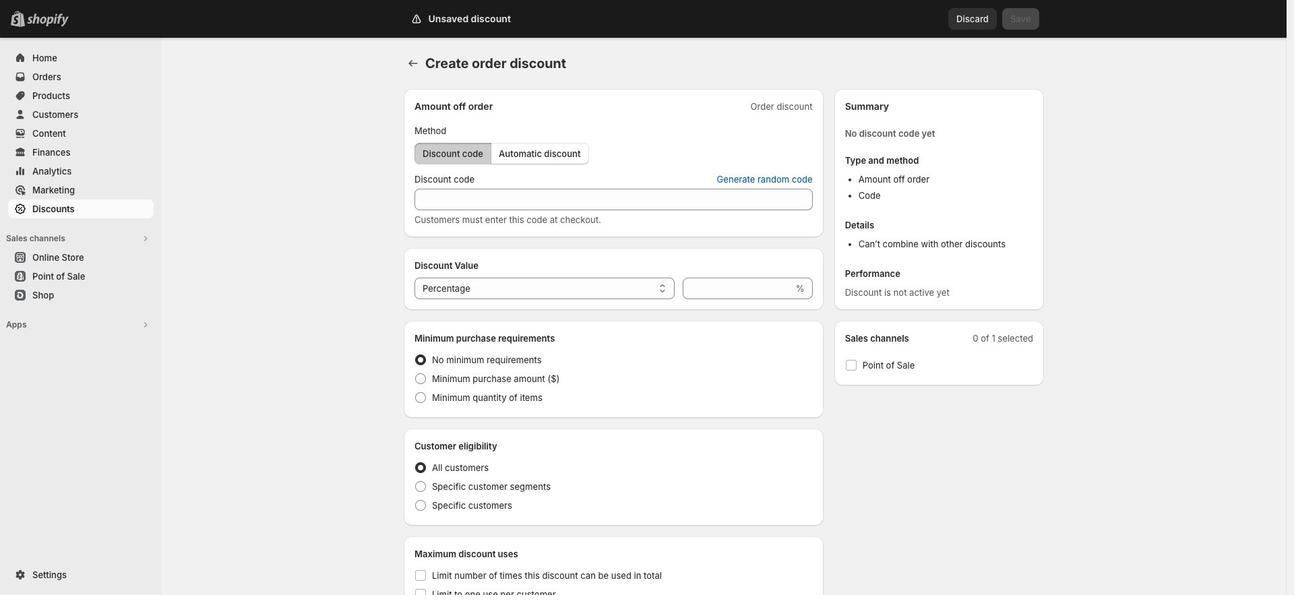 Task type: describe. For each thing, give the bounding box(es) containing it.
shopify image
[[27, 13, 69, 27]]



Task type: vqa. For each thing, say whether or not it's contained in the screenshot.
The Avatar With Initials A L
no



Task type: locate. For each thing, give the bounding box(es) containing it.
None text field
[[683, 278, 793, 299]]

None text field
[[415, 189, 813, 210]]



